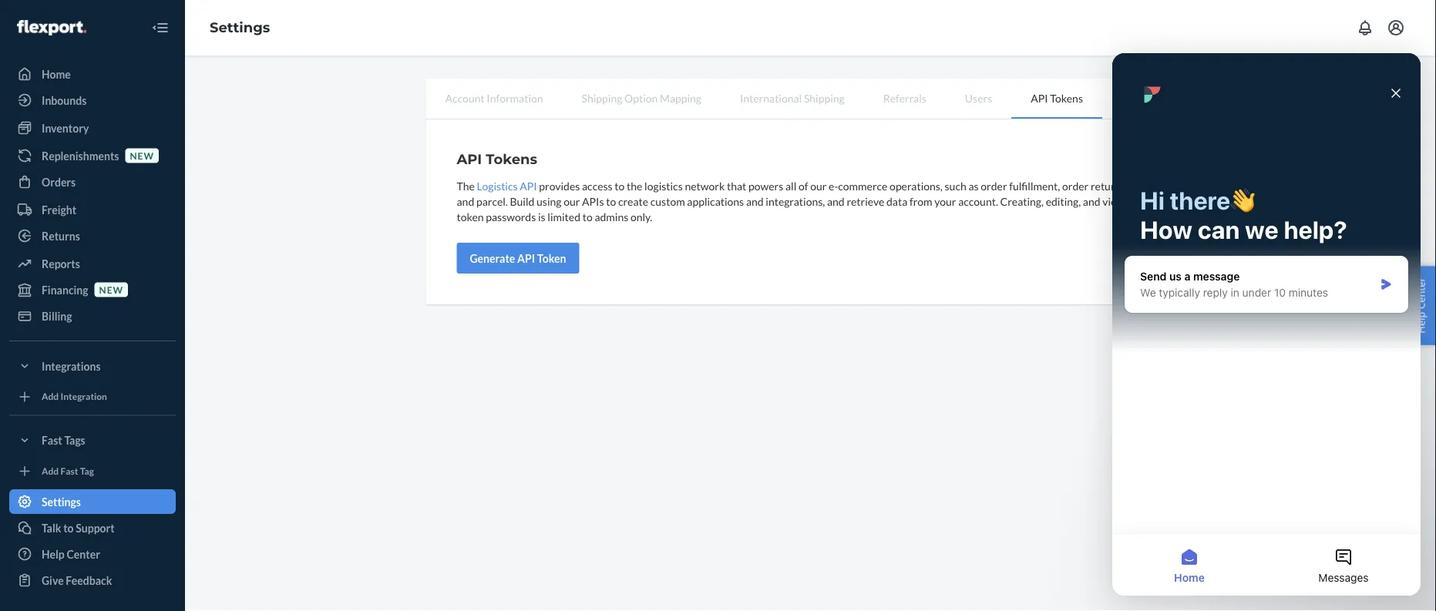 Task type: vqa. For each thing, say whether or not it's contained in the screenshot.
api within TAB
yes



Task type: describe. For each thing, give the bounding box(es) containing it.
help center link
[[9, 542, 176, 567]]

billing link
[[9, 304, 176, 328]]

generate api token
[[470, 252, 566, 265]]

viewing
[[1103, 195, 1139, 208]]

provides access to the logistics network that powers all of our e-commerce operations, such as order fulfillment, order returns, freight, and parcel. build using our apis to create custom applications and integrations, and retrieve data from your account. creating, editing, and viewing token passwords is limited to admins only.
[[457, 179, 1165, 223]]

open account menu image
[[1387, 19, 1406, 37]]

new for replenishments
[[130, 150, 154, 161]]

to inside button
[[63, 522, 74, 535]]

powers
[[749, 179, 784, 192]]

that
[[727, 179, 747, 192]]

network
[[685, 179, 725, 192]]

inbounds
[[42, 94, 87, 107]]

0 horizontal spatial center
[[67, 548, 100, 561]]

the logistics api
[[457, 179, 537, 192]]

add integration link
[[9, 385, 176, 409]]

users tab
[[946, 79, 1012, 117]]

1 horizontal spatial settings link
[[210, 19, 270, 36]]

account information
[[445, 91, 543, 104]]

2 order from the left
[[1062, 179, 1089, 192]]

home link
[[9, 62, 176, 86]]

home
[[42, 67, 71, 81]]

orders link
[[9, 170, 176, 194]]

tags
[[64, 434, 85, 447]]

fast inside 'link'
[[61, 465, 78, 477]]

returns,
[[1091, 179, 1128, 192]]

close navigation image
[[151, 19, 170, 37]]

your
[[935, 195, 956, 208]]

center inside button
[[1414, 278, 1428, 309]]

international shipping tab
[[721, 79, 864, 117]]

logistics
[[477, 179, 518, 192]]

support
[[76, 522, 115, 535]]

inventory
[[42, 121, 89, 135]]

tab list containing account information
[[426, 79, 1195, 120]]

fast tags button
[[9, 428, 176, 453]]

0 horizontal spatial settings
[[42, 495, 81, 508]]

1 horizontal spatial settings
[[210, 19, 270, 36]]

1 order from the left
[[981, 179, 1007, 192]]

freight
[[42, 203, 76, 216]]

add fast tag
[[42, 465, 94, 477]]

account.
[[958, 195, 998, 208]]

of
[[799, 179, 808, 192]]

integration
[[61, 391, 107, 402]]

talk
[[42, 522, 61, 535]]

retrieve
[[847, 195, 885, 208]]

talk to support button
[[9, 516, 176, 540]]

information
[[487, 91, 543, 104]]

billing
[[42, 310, 72, 323]]

token
[[457, 210, 484, 223]]

to up 'admins'
[[606, 195, 616, 208]]

freight,
[[1130, 179, 1165, 192]]

feedback
[[66, 574, 112, 587]]

operations,
[[890, 179, 943, 192]]

account information tab
[[426, 79, 562, 117]]

to left 'the'
[[615, 179, 625, 192]]

help inside button
[[1414, 312, 1428, 334]]

mapping
[[660, 91, 702, 104]]

as
[[969, 179, 979, 192]]

open notifications image
[[1356, 19, 1375, 37]]

0 horizontal spatial settings link
[[9, 490, 176, 514]]

0 vertical spatial our
[[810, 179, 827, 192]]

1 and from the left
[[457, 195, 474, 208]]

build
[[510, 195, 535, 208]]

give feedback
[[42, 574, 112, 587]]

apis
[[582, 195, 604, 208]]

limited
[[548, 210, 581, 223]]

only.
[[631, 210, 652, 223]]

shipping option mapping
[[582, 91, 702, 104]]

applications
[[687, 195, 744, 208]]

passwords
[[486, 210, 536, 223]]

integrations,
[[766, 195, 825, 208]]

the
[[627, 179, 643, 192]]

new for financing
[[99, 284, 123, 295]]

option
[[625, 91, 658, 104]]

create
[[618, 195, 648, 208]]

returns link
[[9, 224, 176, 248]]

generate
[[470, 252, 515, 265]]

integrations
[[42, 360, 101, 373]]

freight link
[[9, 197, 176, 222]]

data
[[887, 195, 908, 208]]



Task type: locate. For each thing, give the bounding box(es) containing it.
account
[[445, 91, 485, 104]]

e-
[[829, 179, 838, 192]]

generate api token button
[[457, 243, 579, 274]]

access
[[582, 179, 613, 192]]

add integration
[[42, 391, 107, 402]]

using
[[537, 195, 562, 208]]

help
[[1414, 312, 1428, 334], [42, 548, 65, 561]]

1 horizontal spatial new
[[130, 150, 154, 161]]

api tokens inside tab
[[1031, 91, 1083, 104]]

api inside button
[[517, 252, 535, 265]]

1 horizontal spatial api tokens
[[1031, 91, 1083, 104]]

1 vertical spatial center
[[67, 548, 100, 561]]

tokens inside tab
[[1050, 91, 1083, 104]]

1 vertical spatial our
[[564, 195, 580, 208]]

and down powers
[[746, 195, 764, 208]]

and
[[457, 195, 474, 208], [746, 195, 764, 208], [827, 195, 845, 208], [1083, 195, 1101, 208]]

tab list
[[426, 79, 1195, 120]]

financing
[[42, 283, 88, 296]]

center
[[1414, 278, 1428, 309], [67, 548, 100, 561]]

1 vertical spatial api tokens
[[457, 150, 537, 167]]

1 shipping from the left
[[582, 91, 622, 104]]

api tokens tab
[[1012, 79, 1102, 119]]

0 horizontal spatial help center
[[42, 548, 100, 561]]

give
[[42, 574, 64, 587]]

1 vertical spatial fast
[[61, 465, 78, 477]]

and down returns,
[[1083, 195, 1101, 208]]

all
[[786, 179, 797, 192]]

orders
[[42, 175, 76, 189]]

0 vertical spatial new
[[130, 150, 154, 161]]

editing,
[[1046, 195, 1081, 208]]

provides
[[539, 179, 580, 192]]

add for add integration
[[42, 391, 59, 402]]

0 horizontal spatial api tokens
[[457, 150, 537, 167]]

add down fast tags
[[42, 465, 59, 477]]

1 vertical spatial new
[[99, 284, 123, 295]]

2 add from the top
[[42, 465, 59, 477]]

to down the apis at the top of page
[[583, 210, 593, 223]]

from
[[910, 195, 933, 208]]

shipping right international
[[804, 91, 845, 104]]

0 vertical spatial fast
[[42, 434, 62, 447]]

admins
[[595, 210, 629, 223]]

add fast tag link
[[9, 459, 176, 483]]

talk to support
[[42, 522, 115, 535]]

referrals tab
[[864, 79, 946, 117]]

to
[[615, 179, 625, 192], [606, 195, 616, 208], [583, 210, 593, 223], [63, 522, 74, 535]]

international
[[740, 91, 802, 104]]

parcel.
[[476, 195, 508, 208]]

add
[[42, 391, 59, 402], [42, 465, 59, 477]]

1 vertical spatial settings link
[[9, 490, 176, 514]]

our left e-
[[810, 179, 827, 192]]

tag
[[80, 465, 94, 477]]

creating,
[[1000, 195, 1044, 208]]

the
[[457, 179, 475, 192]]

1 horizontal spatial help
[[1414, 312, 1428, 334]]

api inside tab
[[1031, 91, 1048, 104]]

fast inside "dropdown button"
[[42, 434, 62, 447]]

reports
[[42, 257, 80, 270]]

our up limited
[[564, 195, 580, 208]]

returns
[[42, 229, 80, 242]]

add left integration
[[42, 391, 59, 402]]

fast
[[42, 434, 62, 447], [61, 465, 78, 477]]

custom
[[651, 195, 685, 208]]

shipping left option
[[582, 91, 622, 104]]

0 horizontal spatial help
[[42, 548, 65, 561]]

1 vertical spatial tokens
[[486, 150, 537, 167]]

0 horizontal spatial shipping
[[582, 91, 622, 104]]

order up editing, at the right
[[1062, 179, 1089, 192]]

token
[[537, 252, 566, 265]]

integrations button
[[9, 354, 176, 379]]

1 horizontal spatial order
[[1062, 179, 1089, 192]]

order
[[981, 179, 1007, 192], [1062, 179, 1089, 192]]

0 vertical spatial center
[[1414, 278, 1428, 309]]

0 horizontal spatial order
[[981, 179, 1007, 192]]

and down e-
[[827, 195, 845, 208]]

1 horizontal spatial tokens
[[1050, 91, 1083, 104]]

0 vertical spatial tokens
[[1050, 91, 1083, 104]]

1 vertical spatial help center
[[42, 548, 100, 561]]

logistics
[[645, 179, 683, 192]]

1 horizontal spatial shipping
[[804, 91, 845, 104]]

2 and from the left
[[746, 195, 764, 208]]

and down the at the left top of page
[[457, 195, 474, 208]]

fast tags
[[42, 434, 85, 447]]

users
[[965, 91, 992, 104]]

new up orders link
[[130, 150, 154, 161]]

flexport logo image
[[17, 20, 86, 35]]

0 vertical spatial add
[[42, 391, 59, 402]]

fulfillment,
[[1009, 179, 1060, 192]]

order right as
[[981, 179, 1007, 192]]

help center inside button
[[1414, 278, 1428, 334]]

2 shipping from the left
[[804, 91, 845, 104]]

give feedback button
[[9, 568, 176, 593]]

1 horizontal spatial our
[[810, 179, 827, 192]]

settings link
[[210, 19, 270, 36], [9, 490, 176, 514]]

to right talk
[[63, 522, 74, 535]]

3 and from the left
[[827, 195, 845, 208]]

fast left tag
[[61, 465, 78, 477]]

1 vertical spatial add
[[42, 465, 59, 477]]

help center
[[1414, 278, 1428, 334], [42, 548, 100, 561]]

1 vertical spatial help
[[42, 548, 65, 561]]

1 add from the top
[[42, 391, 59, 402]]

fast left tags
[[42, 434, 62, 447]]

international shipping
[[740, 91, 845, 104]]

settings
[[210, 19, 270, 36], [42, 495, 81, 508]]

reports link
[[9, 251, 176, 276]]

inventory link
[[9, 116, 176, 140]]

api up 'build'
[[520, 179, 537, 192]]

add inside 'link'
[[42, 465, 59, 477]]

inbounds link
[[9, 88, 176, 113]]

logistics api link
[[477, 179, 537, 192]]

0 vertical spatial help center
[[1414, 278, 1428, 334]]

0 vertical spatial api tokens
[[1031, 91, 1083, 104]]

shipping
[[582, 91, 622, 104], [804, 91, 845, 104]]

api tokens
[[1031, 91, 1083, 104], [457, 150, 537, 167]]

add for add fast tag
[[42, 465, 59, 477]]

our
[[810, 179, 827, 192], [564, 195, 580, 208]]

tokens
[[1050, 91, 1083, 104], [486, 150, 537, 167]]

0 vertical spatial settings
[[210, 19, 270, 36]]

api up the at the left top of page
[[457, 150, 482, 167]]

1 vertical spatial settings
[[42, 495, 81, 508]]

such
[[945, 179, 967, 192]]

4 and from the left
[[1083, 195, 1101, 208]]

shipping option mapping tab
[[562, 79, 721, 117]]

commerce
[[838, 179, 888, 192]]

dialog
[[1113, 53, 1421, 596]]

help center button
[[1407, 266, 1436, 345]]

1 horizontal spatial help center
[[1414, 278, 1428, 334]]

api left token
[[517, 252, 535, 265]]

0 horizontal spatial new
[[99, 284, 123, 295]]

0 horizontal spatial our
[[564, 195, 580, 208]]

replenishments
[[42, 149, 119, 162]]

new down reports link
[[99, 284, 123, 295]]

0 horizontal spatial tokens
[[486, 150, 537, 167]]

api
[[1031, 91, 1048, 104], [457, 150, 482, 167], [520, 179, 537, 192], [517, 252, 535, 265]]

referrals
[[883, 91, 927, 104]]

1 horizontal spatial center
[[1414, 278, 1428, 309]]

is
[[538, 210, 546, 223]]

0 vertical spatial settings link
[[210, 19, 270, 36]]

api right the users
[[1031, 91, 1048, 104]]

0 vertical spatial help
[[1414, 312, 1428, 334]]



